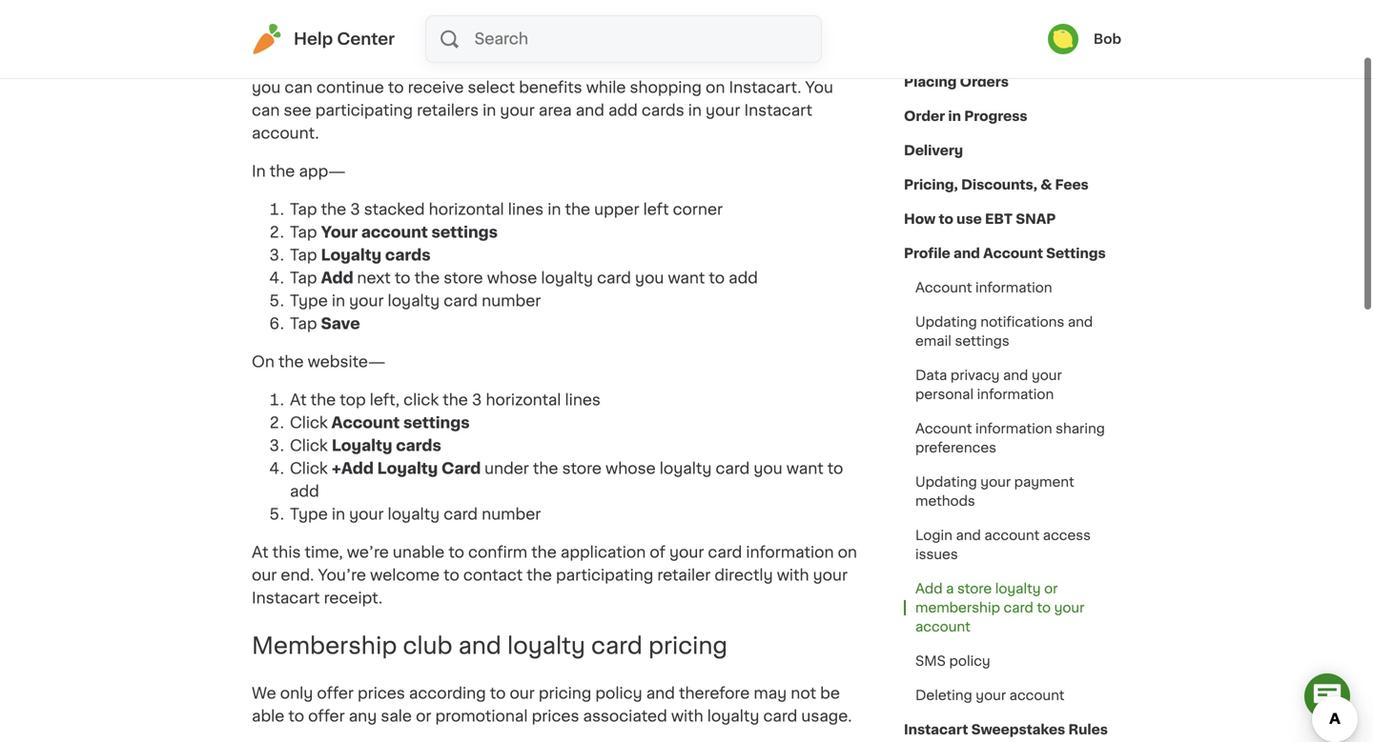 Task type: locate. For each thing, give the bounding box(es) containing it.
0 horizontal spatial you
[[252, 80, 281, 95]]

0 vertical spatial at
[[290, 393, 307, 408]]

+add
[[332, 462, 374, 477]]

account down ebt at the right
[[983, 247, 1043, 260]]

with right directly
[[777, 568, 809, 584]]

on
[[366, 57, 385, 72], [706, 80, 725, 95], [838, 545, 857, 561]]

0 horizontal spatial whose
[[487, 271, 537, 286]]

2 vertical spatial settings
[[403, 416, 470, 431]]

settings inside updating notifications and email settings
[[955, 335, 1010, 348]]

0 vertical spatial policy
[[949, 655, 990, 668]]

or up shopping
[[628, 57, 644, 72]]

1 vertical spatial number
[[482, 507, 541, 523]]

1 vertical spatial want
[[786, 462, 824, 477]]

store for add
[[957, 583, 992, 596]]

0 vertical spatial offer
[[487, 57, 524, 72]]

in down 'select'
[[483, 103, 496, 118]]

participating down "application"
[[556, 568, 653, 584]]

on right shopping
[[706, 80, 725, 95]]

1 vertical spatial policy
[[595, 686, 642, 702]]

offer inside the some retailers on our platform offer membership or loyalty card integration, so you can continue to receive select benefits while shopping on instacart. you can see participating retailers in your area and add cards in your instacart account.
[[487, 57, 524, 72]]

at inside at the top left, click the 3 horizontal lines click account settings click loyalty cards
[[290, 393, 307, 408]]

app—
[[299, 164, 346, 179]]

0 horizontal spatial 3
[[350, 202, 360, 217]]

1 vertical spatial settings
[[955, 335, 1010, 348]]

loyalty down your
[[321, 248, 382, 263]]

access
[[1043, 529, 1091, 543]]

information inside data privacy and your personal information
[[977, 388, 1054, 401]]

0 horizontal spatial participating
[[315, 103, 413, 118]]

membership down "a"
[[915, 602, 1000, 615]]

2 horizontal spatial our
[[510, 686, 535, 702]]

3 inside tap the 3 stacked horizontal lines in the upper left corner tap your account settings tap loyalty cards tap add next to the store whose loyalty card you want to add type in your loyalty card number tap save
[[350, 202, 360, 217]]

policy inside we only offer prices according to our pricing policy and therefore may not be able to offer any sale or promotional prices associated with loyalty card usage.
[[595, 686, 642, 702]]

in
[[483, 103, 496, 118], [688, 103, 702, 118], [948, 110, 961, 123], [548, 202, 561, 217], [332, 294, 345, 309], [332, 507, 345, 523]]

1 horizontal spatial pricing
[[648, 635, 728, 658]]

deleting
[[915, 689, 972, 703]]

1 vertical spatial cards
[[385, 248, 431, 263]]

can up account.
[[252, 103, 280, 118]]

instacart sweepstakes rules
[[904, 724, 1108, 737]]

or right sale
[[416, 709, 431, 725]]

account down top
[[331, 416, 400, 431]]

the right confirm
[[531, 545, 557, 561]]

on the website—
[[252, 355, 386, 370]]

2 type from the top
[[290, 507, 328, 523]]

order in progress
[[904, 110, 1028, 123]]

can up 'see'
[[285, 80, 313, 95]]

0 vertical spatial loyalty
[[321, 248, 382, 263]]

at down on the website—
[[290, 393, 307, 408]]

your right directly
[[813, 568, 848, 584]]

horizontal right stacked
[[429, 202, 504, 217]]

horizontal
[[429, 202, 504, 217], [486, 393, 561, 408]]

0 vertical spatial want
[[668, 271, 705, 286]]

help center link
[[252, 24, 395, 54]]

0 horizontal spatial instacart
[[252, 591, 320, 606]]

pricing,
[[904, 178, 958, 192]]

not
[[791, 686, 816, 702]]

payments and gift cards
[[904, 41, 1081, 54]]

number inside tap the 3 stacked horizontal lines in the upper left corner tap your account settings tap loyalty cards tap add next to the store whose loyalty card you want to add type in your loyalty card number tap save
[[482, 294, 541, 309]]

1 horizontal spatial on
[[706, 80, 725, 95]]

1 vertical spatial add
[[915, 583, 943, 596]]

1 horizontal spatial store
[[562, 462, 602, 477]]

3
[[350, 202, 360, 217], [472, 393, 482, 408]]

want inside under the store whose loyalty card you want to add
[[786, 462, 824, 477]]

instacart sweepstakes rules link
[[904, 713, 1108, 743]]

1 updating from the top
[[915, 316, 977, 329]]

the right click
[[443, 393, 468, 408]]

1 horizontal spatial participating
[[556, 568, 653, 584]]

type up time,
[[290, 507, 328, 523]]

1 horizontal spatial you
[[635, 271, 664, 286]]

information up account information sharing preferences link at right
[[977, 388, 1054, 401]]

your down instacart.
[[706, 103, 740, 118]]

0 vertical spatial whose
[[487, 271, 537, 286]]

0 vertical spatial horizontal
[[429, 202, 504, 217]]

how
[[904, 213, 936, 226]]

your down access
[[1054, 602, 1085, 615]]

fees
[[1055, 178, 1089, 192]]

store
[[444, 271, 483, 286], [562, 462, 602, 477], [957, 583, 992, 596]]

2 horizontal spatial add
[[729, 271, 758, 286]]

0 horizontal spatial retailers
[[300, 57, 362, 72]]

1 vertical spatial updating
[[915, 476, 977, 489]]

account down updating your payment methods link
[[984, 529, 1040, 543]]

see
[[284, 103, 311, 118]]

placing orders link
[[904, 65, 1009, 99]]

your inside add a store loyalty or membership card to your account
[[1054, 602, 1085, 615]]

benefits
[[519, 80, 582, 95]]

1 vertical spatial retailers
[[417, 103, 479, 118]]

account up sweepstakes
[[1010, 689, 1065, 703]]

membership up benefits
[[528, 57, 625, 72]]

settings
[[431, 225, 498, 240], [955, 335, 1010, 348], [403, 416, 470, 431]]

2 horizontal spatial store
[[957, 583, 992, 596]]

membership
[[252, 635, 397, 658]]

0 vertical spatial number
[[482, 294, 541, 309]]

2 horizontal spatial you
[[754, 462, 783, 477]]

your down next
[[349, 294, 384, 309]]

retailers down receive
[[417, 103, 479, 118]]

upper
[[594, 202, 639, 217]]

2 vertical spatial instacart
[[904, 724, 968, 737]]

0 vertical spatial add
[[321, 271, 353, 286]]

loyalty inside add a store loyalty or membership card to your account
[[995, 583, 1041, 596]]

3 right click
[[472, 393, 482, 408]]

cards up next
[[385, 248, 431, 263]]

loyalty
[[648, 57, 700, 72], [541, 271, 593, 286], [388, 294, 440, 309], [660, 462, 712, 477], [388, 507, 440, 523], [995, 583, 1041, 596], [507, 635, 585, 658], [707, 709, 759, 725]]

horizontal inside at the top left, click the 3 horizontal lines click account settings click loyalty cards
[[486, 393, 561, 408]]

0 horizontal spatial store
[[444, 271, 483, 286]]

retailers down help center link
[[300, 57, 362, 72]]

add left "a"
[[915, 583, 943, 596]]

click left +add
[[290, 462, 328, 477]]

area
[[539, 103, 572, 118]]

1 horizontal spatial retailers
[[417, 103, 479, 118]]

order in progress link
[[904, 99, 1028, 134]]

and down "while"
[[576, 103, 604, 118]]

0 vertical spatial type
[[290, 294, 328, 309]]

with inside at this time, we're unable to confirm the application of your card information on our end. you're welcome to contact the participating retailer directly with your instacart receipt.
[[777, 568, 809, 584]]

1 horizontal spatial lines
[[565, 393, 601, 408]]

2 vertical spatial or
[[416, 709, 431, 725]]

2 vertical spatial you
[[754, 462, 783, 477]]

and right login
[[956, 529, 981, 543]]

cards inside at the top left, click the 3 horizontal lines click account settings click loyalty cards
[[396, 439, 441, 454]]

1 horizontal spatial can
[[285, 80, 313, 95]]

0 horizontal spatial want
[[668, 271, 705, 286]]

sale
[[381, 709, 412, 725]]

3 tap from the top
[[290, 248, 317, 263]]

3 up your
[[350, 202, 360, 217]]

1 vertical spatial with
[[671, 709, 703, 725]]

offer
[[487, 57, 524, 72], [317, 686, 354, 702], [308, 709, 345, 725]]

deleting your account
[[915, 689, 1065, 703]]

0 vertical spatial cards
[[642, 103, 684, 118]]

instacart inside at this time, we're unable to confirm the application of your card information on our end. you're welcome to contact the participating retailer directly with your instacart receipt.
[[252, 591, 320, 606]]

information
[[975, 281, 1052, 295], [977, 388, 1054, 401], [975, 422, 1052, 436], [746, 545, 834, 561]]

the
[[270, 164, 295, 179], [321, 202, 346, 217], [565, 202, 590, 217], [414, 271, 440, 286], [278, 355, 304, 370], [311, 393, 336, 408], [443, 393, 468, 408], [533, 462, 558, 477], [531, 545, 557, 561], [527, 568, 552, 584]]

1 vertical spatial click
[[290, 439, 328, 454]]

orders
[[960, 75, 1009, 89]]

in up time,
[[332, 507, 345, 523]]

click
[[290, 416, 328, 431], [290, 439, 328, 454], [290, 462, 328, 477]]

our down this in the bottom of the page
[[252, 568, 277, 584]]

1 number from the top
[[482, 294, 541, 309]]

associated
[[583, 709, 667, 725]]

card inside we only offer prices according to our pricing policy and therefore may not be able to offer any sale or promotional prices associated with loyalty card usage.
[[763, 709, 797, 725]]

policy right sms
[[949, 655, 990, 668]]

card inside the some retailers on our platform offer membership or loyalty card integration, so you can continue to receive select benefits while shopping on instacart. you can see participating retailers in your area and add cards in your instacart account.
[[704, 57, 738, 72]]

1 vertical spatial on
[[706, 80, 725, 95]]

instacart down deleting
[[904, 724, 968, 737]]

your inside updating your payment methods
[[981, 476, 1011, 489]]

0 horizontal spatial prices
[[358, 686, 405, 702]]

1 vertical spatial lines
[[565, 393, 601, 408]]

click down on the website—
[[290, 416, 328, 431]]

2 vertical spatial add
[[290, 484, 319, 500]]

Search search field
[[473, 16, 821, 62]]

cards down shopping
[[642, 103, 684, 118]]

1 vertical spatial store
[[562, 462, 602, 477]]

your inside tap the 3 stacked horizontal lines in the upper left corner tap your account settings tap loyalty cards tap add next to the store whose loyalty card you want to add type in your loyalty card number tap save
[[349, 294, 384, 309]]

store inside under the store whose loyalty card you want to add
[[562, 462, 602, 477]]

and right privacy
[[1003, 369, 1028, 382]]

1 horizontal spatial instacart
[[744, 103, 812, 118]]

2 vertical spatial our
[[510, 686, 535, 702]]

your
[[321, 225, 358, 240]]

your down account information sharing preferences
[[981, 476, 1011, 489]]

updating inside updating your payment methods
[[915, 476, 977, 489]]

store right "a"
[[957, 583, 992, 596]]

instacart down end.
[[252, 591, 320, 606]]

horizontal up under in the bottom left of the page
[[486, 393, 561, 408]]

account information link
[[904, 271, 1064, 305]]

prices up sale
[[358, 686, 405, 702]]

offer left any
[[308, 709, 345, 725]]

your up instacart sweepstakes rules link
[[976, 689, 1006, 703]]

usage.
[[801, 709, 852, 725]]

0 vertical spatial instacart
[[744, 103, 812, 118]]

1 vertical spatial horizontal
[[486, 393, 561, 408]]

your down updating notifications and email settings link
[[1032, 369, 1062, 382]]

your up retailer
[[669, 545, 704, 561]]

2 horizontal spatial or
[[1044, 583, 1058, 596]]

on down center
[[366, 57, 385, 72]]

offer up any
[[317, 686, 354, 702]]

0 horizontal spatial with
[[671, 709, 703, 725]]

the inside under the store whose loyalty card you want to add
[[533, 462, 558, 477]]

participating down continue
[[315, 103, 413, 118]]

prices
[[358, 686, 405, 702], [532, 709, 579, 725]]

loyalty up "type in your loyalty card number"
[[377, 462, 438, 477]]

we
[[252, 686, 276, 702]]

0 vertical spatial prices
[[358, 686, 405, 702]]

information up directly
[[746, 545, 834, 561]]

or inside the some retailers on our platform offer membership or loyalty card integration, so you can continue to receive select benefits while shopping on instacart. you can see participating retailers in your area and add cards in your instacart account.
[[628, 57, 644, 72]]

1 vertical spatial participating
[[556, 568, 653, 584]]

use
[[957, 213, 982, 226]]

account down stacked
[[361, 225, 428, 240]]

account up sms policy
[[915, 621, 971, 634]]

under the store whose loyalty card you want to add
[[290, 462, 843, 500]]

2 click from the top
[[290, 439, 328, 454]]

2 number from the top
[[482, 507, 541, 523]]

promotional
[[435, 709, 528, 725]]

4 tap from the top
[[290, 271, 317, 286]]

card
[[704, 57, 738, 72], [597, 271, 631, 286], [444, 294, 478, 309], [716, 462, 750, 477], [444, 507, 478, 523], [708, 545, 742, 561], [1004, 602, 1034, 615], [591, 635, 643, 658], [763, 709, 797, 725]]

payments
[[904, 41, 975, 54]]

membership inside add a store loyalty or membership card to your account
[[915, 602, 1000, 615]]

1 horizontal spatial want
[[786, 462, 824, 477]]

account
[[983, 247, 1043, 260], [915, 281, 972, 295], [331, 416, 400, 431], [915, 422, 972, 436]]

add left next
[[321, 271, 353, 286]]

1 vertical spatial 3
[[472, 393, 482, 408]]

1 type from the top
[[290, 294, 328, 309]]

0 horizontal spatial pricing
[[539, 686, 592, 702]]

the right in
[[270, 164, 295, 179]]

profile
[[904, 247, 951, 260]]

2 vertical spatial on
[[838, 545, 857, 561]]

in left upper
[[548, 202, 561, 217]]

account up preferences
[[915, 422, 972, 436]]

store for under
[[562, 462, 602, 477]]

0 vertical spatial add
[[608, 103, 638, 118]]

any
[[349, 709, 377, 725]]

1 horizontal spatial membership
[[915, 602, 1000, 615]]

lines left upper
[[508, 202, 544, 217]]

our inside at this time, we're unable to confirm the application of your card information on our end. you're welcome to contact the participating retailer directly with your instacart receipt.
[[252, 568, 277, 584]]

2 horizontal spatial instacart
[[904, 724, 968, 737]]

lines inside tap the 3 stacked horizontal lines in the upper left corner tap your account settings tap loyalty cards tap add next to the store whose loyalty card you want to add type in your loyalty card number tap save
[[508, 202, 544, 217]]

data privacy and your personal information link
[[904, 359, 1121, 412]]

1 horizontal spatial whose
[[606, 462, 656, 477]]

0 vertical spatial membership
[[528, 57, 625, 72]]

at
[[290, 393, 307, 408], [252, 545, 268, 561]]

loyalty
[[321, 248, 382, 263], [332, 439, 392, 454], [377, 462, 438, 477]]

participating
[[315, 103, 413, 118], [556, 568, 653, 584]]

at for at this time, we're unable to confirm the application of your card information on our end. you're welcome to contact the participating retailer directly with your instacart receipt.
[[252, 545, 268, 561]]

0 horizontal spatial can
[[252, 103, 280, 118]]

cards up click +add loyalty card
[[396, 439, 441, 454]]

0 vertical spatial participating
[[315, 103, 413, 118]]

and right notifications
[[1068, 316, 1093, 329]]

on left the "issues"
[[838, 545, 857, 561]]

our inside the some retailers on our platform offer membership or loyalty card integration, so you can continue to receive select benefits while shopping on instacart. you can see participating retailers in your area and add cards in your instacart account.
[[389, 57, 414, 72]]

offer up 'select'
[[487, 57, 524, 72]]

updating your payment methods
[[915, 476, 1074, 508]]

cards inside the some retailers on our platform offer membership or loyalty card integration, so you can continue to receive select benefits while shopping on instacart. you can see participating retailers in your area and add cards in your instacart account.
[[642, 103, 684, 118]]

1 vertical spatial pricing
[[539, 686, 592, 702]]

2 vertical spatial click
[[290, 462, 328, 477]]

click up click +add loyalty card
[[290, 439, 328, 454]]

website—
[[308, 355, 386, 370]]

1 vertical spatial at
[[252, 545, 268, 561]]

0 horizontal spatial add
[[321, 271, 353, 286]]

2 updating from the top
[[915, 476, 977, 489]]

or down access
[[1044, 583, 1058, 596]]

the right under in the bottom left of the page
[[533, 462, 558, 477]]

updating inside updating notifications and email settings
[[915, 316, 977, 329]]

updating your payment methods link
[[904, 465, 1121, 519]]

1 vertical spatial add
[[729, 271, 758, 286]]

add inside tap the 3 stacked horizontal lines in the upper left corner tap your account settings tap loyalty cards tap add next to the store whose loyalty card you want to add type in your loyalty card number tap save
[[321, 271, 353, 286]]

policy up the associated
[[595, 686, 642, 702]]

click +add loyalty card
[[290, 462, 484, 477]]

store right under in the bottom left of the page
[[562, 462, 602, 477]]

0 horizontal spatial or
[[416, 709, 431, 725]]

policy
[[949, 655, 990, 668], [595, 686, 642, 702]]

card inside under the store whose loyalty card you want to add
[[716, 462, 750, 477]]

1 vertical spatial type
[[290, 507, 328, 523]]

1 vertical spatial our
[[252, 568, 277, 584]]

1 vertical spatial you
[[635, 271, 664, 286]]

prices left the associated
[[532, 709, 579, 725]]

1 horizontal spatial with
[[777, 568, 809, 584]]

0 horizontal spatial at
[[252, 545, 268, 561]]

cards
[[1038, 41, 1081, 54]]

add a store loyalty or membership card to your account link
[[904, 572, 1121, 645]]

0 horizontal spatial lines
[[508, 202, 544, 217]]

2 horizontal spatial on
[[838, 545, 857, 561]]

the left upper
[[565, 202, 590, 217]]

type up save
[[290, 294, 328, 309]]

our up promotional
[[510, 686, 535, 702]]

your inside data privacy and your personal information
[[1032, 369, 1062, 382]]

0 horizontal spatial policy
[[595, 686, 642, 702]]

add inside the some retailers on our platform offer membership or loyalty card integration, so you can continue to receive select benefits while shopping on instacart. you can see participating retailers in your area and add cards in your instacart account.
[[608, 103, 638, 118]]

receive
[[408, 80, 464, 95]]

progress
[[964, 110, 1028, 123]]

participating inside the some retailers on our platform offer membership or loyalty card integration, so you can continue to receive select benefits while shopping on instacart. you can see participating retailers in your area and add cards in your instacart account.
[[315, 103, 413, 118]]

our up receive
[[389, 57, 414, 72]]

3 inside at the top left, click the 3 horizontal lines click account settings click loyalty cards
[[472, 393, 482, 408]]

and inside updating notifications and email settings
[[1068, 316, 1093, 329]]

information down data privacy and your personal information link
[[975, 422, 1052, 436]]

1 horizontal spatial our
[[389, 57, 414, 72]]

can
[[285, 80, 313, 95], [252, 103, 280, 118]]

able
[[252, 709, 284, 725]]

account information sharing preferences link
[[904, 412, 1121, 465]]

a
[[946, 583, 954, 596]]

personal
[[915, 388, 974, 401]]

lines up under the store whose loyalty card you want to add
[[565, 393, 601, 408]]

at this time, we're unable to confirm the application of your card information on our end. you're welcome to contact the participating retailer directly with your instacart receipt.
[[252, 545, 857, 606]]

pricing up the associated
[[539, 686, 592, 702]]

1 vertical spatial offer
[[317, 686, 354, 702]]

at left this in the bottom of the page
[[252, 545, 268, 561]]

updating up email
[[915, 316, 977, 329]]

methods
[[915, 495, 975, 508]]

loyalty inside the some retailers on our platform offer membership or loyalty card integration, so you can continue to receive select benefits while shopping on instacart. you can see participating retailers in your area and add cards in your instacart account.
[[648, 57, 700, 72]]

the up your
[[321, 202, 346, 217]]

whose inside under the store whose loyalty card you want to add
[[606, 462, 656, 477]]

1 horizontal spatial add
[[608, 103, 638, 118]]

1 horizontal spatial at
[[290, 393, 307, 408]]

instacart inside the some retailers on our platform offer membership or loyalty card integration, so you can continue to receive select benefits while shopping on instacart. you can see participating retailers in your area and add cards in your instacart account.
[[744, 103, 812, 118]]

with down therefore
[[671, 709, 703, 725]]

want
[[668, 271, 705, 286], [786, 462, 824, 477]]

pricing, discounts, & fees
[[904, 178, 1089, 192]]

add inside under the store whose loyalty card you want to add
[[290, 484, 319, 500]]

and inside we only offer prices according to our pricing policy and therefore may not be able to offer any sale or promotional prices associated with loyalty card usage.
[[646, 686, 675, 702]]

account.
[[252, 126, 319, 141]]

loyalty inside tap the 3 stacked horizontal lines in the upper left corner tap your account settings tap loyalty cards tap add next to the store whose loyalty card you want to add type in your loyalty card number tap save
[[321, 248, 382, 263]]

0 vertical spatial with
[[777, 568, 809, 584]]

2 vertical spatial cards
[[396, 439, 441, 454]]

at inside at this time, we're unable to confirm the application of your card information on our end. you're welcome to contact the participating retailer directly with your instacart receipt.
[[252, 545, 268, 561]]

updating up the methods
[[915, 476, 977, 489]]

your
[[500, 103, 535, 118], [706, 103, 740, 118], [349, 294, 384, 309], [1032, 369, 1062, 382], [981, 476, 1011, 489], [349, 507, 384, 523], [669, 545, 704, 561], [813, 568, 848, 584], [1054, 602, 1085, 615], [976, 689, 1006, 703]]

1 vertical spatial instacart
[[252, 591, 320, 606]]

with
[[777, 568, 809, 584], [671, 709, 703, 725]]

pricing up therefore
[[648, 635, 728, 658]]

store inside add a store loyalty or membership card to your account
[[957, 583, 992, 596]]

loyalty up +add
[[332, 439, 392, 454]]

pricing inside we only offer prices according to our pricing policy and therefore may not be able to offer any sale or promotional prices associated with loyalty card usage.
[[539, 686, 592, 702]]

and right the club
[[458, 635, 501, 658]]

0 vertical spatial updating
[[915, 316, 977, 329]]

0 vertical spatial or
[[628, 57, 644, 72]]

left,
[[370, 393, 400, 408]]

and up the associated
[[646, 686, 675, 702]]

0 vertical spatial on
[[366, 57, 385, 72]]

0 horizontal spatial our
[[252, 568, 277, 584]]

you
[[805, 80, 833, 95]]

this
[[272, 545, 301, 561]]

store right next
[[444, 271, 483, 286]]



Task type: vqa. For each thing, say whether or not it's contained in the screenshot.
third Click from the bottom of the page
yes



Task type: describe. For each thing, give the bounding box(es) containing it.
platform
[[418, 57, 483, 72]]

top
[[340, 393, 366, 408]]

at the top left, click the 3 horizontal lines click account settings click loyalty cards
[[290, 393, 601, 454]]

preferences
[[915, 442, 996, 455]]

while
[[586, 80, 626, 95]]

updating for email
[[915, 316, 977, 329]]

application
[[561, 545, 646, 561]]

and down use at the right top of the page
[[954, 247, 980, 260]]

whose inside tap the 3 stacked horizontal lines in the upper left corner tap your account settings tap loyalty cards tap add next to the store whose loyalty card you want to add type in your loyalty card number tap save
[[487, 271, 537, 286]]

data privacy and your personal information
[[915, 369, 1062, 401]]

1 horizontal spatial prices
[[532, 709, 579, 725]]

account inside account information sharing preferences
[[915, 422, 972, 436]]

account inside tap the 3 stacked horizontal lines in the upper left corner tap your account settings tap loyalty cards tap add next to the store whose loyalty card you want to add type in your loyalty card number tap save
[[361, 225, 428, 240]]

tap the 3 stacked horizontal lines in the upper left corner tap your account settings tap loyalty cards tap add next to the store whose loyalty card you want to add type in your loyalty card number tap save
[[290, 202, 758, 332]]

card inside at this time, we're unable to confirm the application of your card information on our end. you're welcome to contact the participating retailer directly with your instacart receipt.
[[708, 545, 742, 561]]

center
[[337, 31, 395, 47]]

0 horizontal spatial on
[[366, 57, 385, 72]]

save
[[321, 317, 360, 332]]

1 horizontal spatial policy
[[949, 655, 990, 668]]

to inside under the store whose loyalty card you want to add
[[827, 462, 843, 477]]

notifications
[[981, 316, 1064, 329]]

sweepstakes
[[971, 724, 1065, 737]]

you're
[[318, 568, 366, 584]]

want inside tap the 3 stacked horizontal lines in the upper left corner tap your account settings tap loyalty cards tap add next to the store whose loyalty card you want to add type in your loyalty card number tap save
[[668, 271, 705, 286]]

in
[[252, 164, 266, 179]]

on
[[252, 355, 275, 370]]

privacy
[[951, 369, 1000, 382]]

the right contact
[[527, 568, 552, 584]]

sms policy link
[[904, 645, 1002, 679]]

payments and gift cards link
[[904, 31, 1081, 65]]

horizontal inside tap the 3 stacked horizontal lines in the upper left corner tap your account settings tap loyalty cards tap add next to the store whose loyalty card you want to add type in your loyalty card number tap save
[[429, 202, 504, 217]]

the left top
[[311, 393, 336, 408]]

snap
[[1016, 213, 1056, 226]]

bob
[[1094, 32, 1121, 46]]

next
[[357, 271, 391, 286]]

or inside add a store loyalty or membership card to your account
[[1044, 583, 1058, 596]]

1 vertical spatial can
[[252, 103, 280, 118]]

click
[[404, 393, 439, 408]]

you inside under the store whose loyalty card you want to add
[[754, 462, 783, 477]]

be
[[820, 686, 840, 702]]

directly
[[715, 568, 773, 584]]

account inside at the top left, click the 3 horizontal lines click account settings click loyalty cards
[[331, 416, 400, 431]]

confirm
[[468, 545, 527, 561]]

to inside the some retailers on our platform offer membership or loyalty card integration, so you can continue to receive select benefits while shopping on instacart. you can see participating retailers in your area and add cards in your instacart account.
[[388, 80, 404, 95]]

store inside tap the 3 stacked horizontal lines in the upper left corner tap your account settings tap loyalty cards tap add next to the store whose loyalty card you want to add type in your loyalty card number tap save
[[444, 271, 483, 286]]

information inside account information sharing preferences
[[975, 422, 1052, 436]]

select
[[468, 80, 515, 95]]

sharing
[[1056, 422, 1105, 436]]

email
[[915, 335, 952, 348]]

0 vertical spatial retailers
[[300, 57, 362, 72]]

add inside add a store loyalty or membership card to your account
[[915, 583, 943, 596]]

account inside add a store loyalty or membership card to your account
[[915, 621, 971, 634]]

issues
[[915, 548, 958, 562]]

information inside at this time, we're unable to confirm the application of your card information on our end. you're welcome to contact the participating retailer directly with your instacart receipt.
[[746, 545, 834, 561]]

to inside add a store loyalty or membership card to your account
[[1037, 602, 1051, 615]]

user avatar image
[[1048, 24, 1078, 54]]

help
[[294, 31, 333, 47]]

of
[[650, 545, 666, 561]]

1 tap from the top
[[290, 202, 317, 217]]

how to use ebt snap
[[904, 213, 1056, 226]]

integration,
[[742, 57, 829, 72]]

delivery link
[[904, 134, 963, 168]]

the right on
[[278, 355, 304, 370]]

some retailers on our platform offer membership or loyalty card integration, so you can continue to receive select benefits while shopping on instacart. you can see participating retailers in your area and add cards in your instacart account.
[[252, 57, 851, 141]]

continue
[[317, 80, 384, 95]]

sms policy
[[915, 655, 990, 668]]

and inside data privacy and your personal information
[[1003, 369, 1028, 382]]

information up notifications
[[975, 281, 1052, 295]]

&
[[1041, 178, 1052, 192]]

only
[[280, 686, 313, 702]]

updating for methods
[[915, 476, 977, 489]]

3 click from the top
[[290, 462, 328, 477]]

and inside the some retailers on our platform offer membership or loyalty card integration, so you can continue to receive select benefits while shopping on instacart. you can see participating retailers in your area and add cards in your instacart account.
[[576, 103, 604, 118]]

loyalty inside at the top left, click the 3 horizontal lines click account settings click loyalty cards
[[332, 439, 392, 454]]

profile and account settings link
[[904, 236, 1106, 271]]

settings inside at the top left, click the 3 horizontal lines click account settings click loyalty cards
[[403, 416, 470, 431]]

receipt.
[[324, 591, 383, 606]]

deleting your account link
[[904, 679, 1076, 713]]

or inside we only offer prices according to our pricing policy and therefore may not be able to offer any sale or promotional prices associated with loyalty card usage.
[[416, 709, 431, 725]]

in up save
[[332, 294, 345, 309]]

in down shopping
[[688, 103, 702, 118]]

membership inside the some retailers on our platform offer membership or loyalty card integration, so you can continue to receive select benefits while shopping on instacart. you can see participating retailers in your area and add cards in your instacart account.
[[528, 57, 625, 72]]

add a store loyalty or membership card to your account
[[915, 583, 1085, 634]]

with inside we only offer prices according to our pricing policy and therefore may not be able to offer any sale or promotional prices associated with loyalty card usage.
[[671, 709, 703, 725]]

discounts,
[[961, 178, 1037, 192]]

card
[[442, 462, 481, 477]]

data
[[915, 369, 947, 382]]

updating notifications and email settings link
[[904, 305, 1121, 359]]

account down profile
[[915, 281, 972, 295]]

ebt
[[985, 213, 1013, 226]]

you inside tap the 3 stacked horizontal lines in the upper left corner tap your account settings tap loyalty cards tap add next to the store whose loyalty card you want to add type in your loyalty card number tap save
[[635, 271, 664, 286]]

updating notifications and email settings
[[915, 316, 1093, 348]]

to inside how to use ebt snap link
[[939, 213, 953, 226]]

and left the gift
[[978, 41, 1005, 54]]

how to use ebt snap link
[[904, 202, 1056, 236]]

at for at the top left, click the 3 horizontal lines click account settings click loyalty cards
[[290, 393, 307, 408]]

profile and account settings
[[904, 247, 1106, 260]]

rules
[[1068, 724, 1108, 737]]

in the app—
[[252, 164, 346, 179]]

loyalty inside we only offer prices according to our pricing policy and therefore may not be able to offer any sale or promotional prices associated with loyalty card usage.
[[707, 709, 759, 725]]

participating inside at this time, we're unable to confirm the application of your card information on our end. you're welcome to contact the participating retailer directly with your instacart receipt.
[[556, 568, 653, 584]]

corner
[[673, 202, 723, 217]]

your down 'select'
[[500, 103, 535, 118]]

instacart.
[[729, 80, 801, 95]]

we only offer prices according to our pricing policy and therefore may not be able to offer any sale or promotional prices associated with loyalty card usage.
[[252, 686, 852, 725]]

type inside tap the 3 stacked horizontal lines in the upper left corner tap your account settings tap loyalty cards tap add next to the store whose loyalty card you want to add type in your loyalty card number tap save
[[290, 294, 328, 309]]

settings
[[1046, 247, 1106, 260]]

left
[[643, 202, 669, 217]]

0 vertical spatial can
[[285, 80, 313, 95]]

therefore
[[679, 686, 750, 702]]

you inside the some retailers on our platform offer membership or loyalty card integration, so you can continue to receive select benefits while shopping on instacart. you can see participating retailers in your area and add cards in your instacart account.
[[252, 80, 281, 95]]

add inside tap the 3 stacked horizontal lines in the upper left corner tap your account settings tap loyalty cards tap add next to the store whose loyalty card you want to add type in your loyalty card number tap save
[[729, 271, 758, 286]]

settings inside tap the 3 stacked horizontal lines in the upper left corner tap your account settings tap loyalty cards tap add next to the store whose loyalty card you want to add type in your loyalty card number tap save
[[431, 225, 498, 240]]

and inside login and account access issues
[[956, 529, 981, 543]]

cards inside tap the 3 stacked horizontal lines in the upper left corner tap your account settings tap loyalty cards tap add next to the store whose loyalty card you want to add type in your loyalty card number tap save
[[385, 248, 431, 263]]

login and account access issues link
[[904, 519, 1121, 572]]

instacart image
[[252, 24, 282, 54]]

placing orders
[[904, 75, 1009, 89]]

bob link
[[1048, 24, 1121, 54]]

login and account access issues
[[915, 529, 1091, 562]]

1 click from the top
[[290, 416, 328, 431]]

retailer
[[657, 568, 711, 584]]

0 vertical spatial pricing
[[648, 635, 728, 658]]

so
[[833, 57, 851, 72]]

5 tap from the top
[[290, 317, 317, 332]]

the right next
[[414, 271, 440, 286]]

account information
[[915, 281, 1052, 295]]

our inside we only offer prices according to our pricing policy and therefore may not be able to offer any sale or promotional prices associated with loyalty card usage.
[[510, 686, 535, 702]]

welcome
[[370, 568, 440, 584]]

account inside login and account access issues
[[984, 529, 1040, 543]]

end.
[[281, 568, 314, 584]]

loyalty inside under the store whose loyalty card you want to add
[[660, 462, 712, 477]]

on inside at this time, we're unable to confirm the application of your card information on our end. you're welcome to contact the participating retailer directly with your instacart receipt.
[[838, 545, 857, 561]]

may
[[754, 686, 787, 702]]

lines inside at the top left, click the 3 horizontal lines click account settings click loyalty cards
[[565, 393, 601, 408]]

according
[[409, 686, 486, 702]]

in right order
[[948, 110, 961, 123]]

2 vertical spatial offer
[[308, 709, 345, 725]]

2 vertical spatial loyalty
[[377, 462, 438, 477]]

2 tap from the top
[[290, 225, 317, 240]]

your up we're on the left bottom of the page
[[349, 507, 384, 523]]

placing
[[904, 75, 957, 89]]

card inside add a store loyalty or membership card to your account
[[1004, 602, 1034, 615]]



